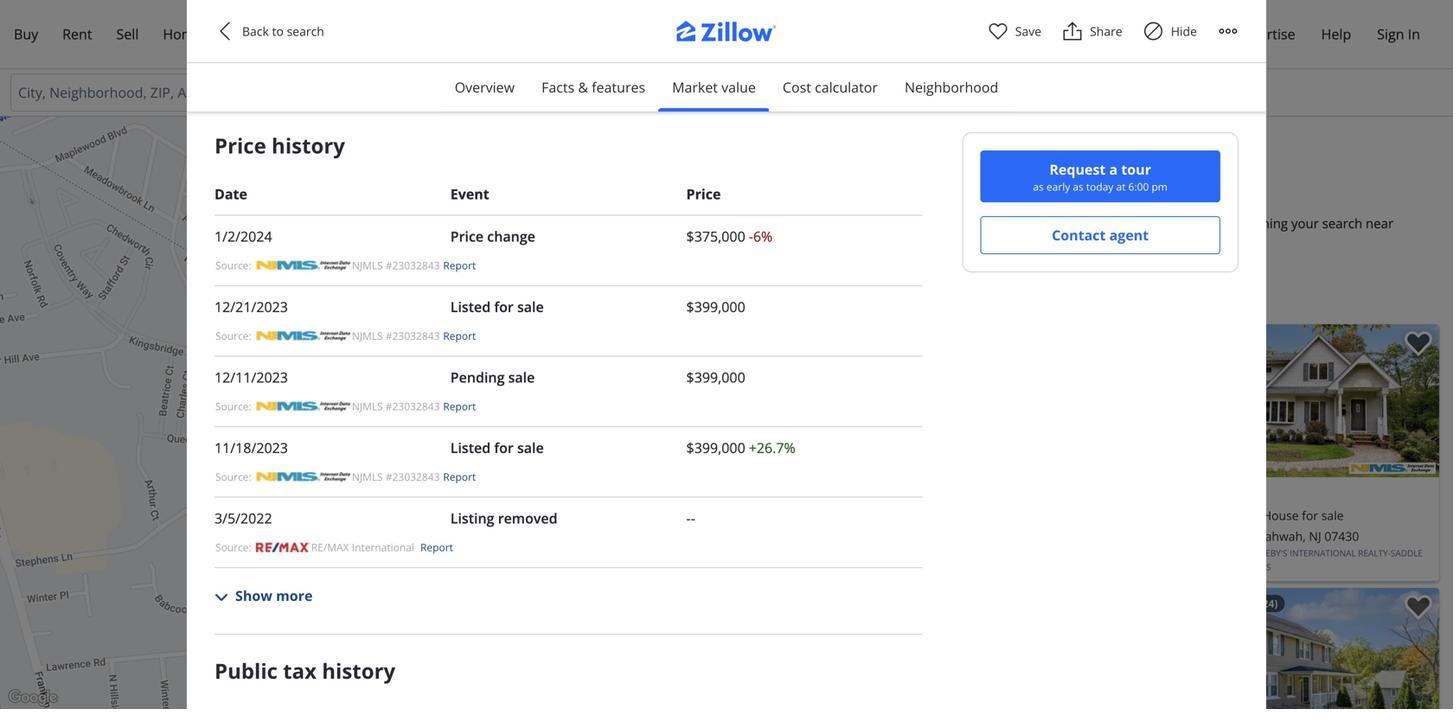 Task type: describe. For each thing, give the bounding box(es) containing it.
chevron down image down help
[[859, 86, 872, 100]]

report button down price change
[[443, 258, 476, 272]]

2 horizontal spatial of
[[867, 25, 875, 37]]

sign
[[1378, 25, 1405, 43]]

back to search
[[242, 23, 324, 39]]

estate
[[422, 54, 446, 66]]

terms of use link
[[231, 54, 284, 66]]

we for does
[[507, 54, 520, 66]]

share image
[[1063, 21, 1083, 42]]

facts
[[542, 78, 575, 96]]

don't
[[396, 40, 417, 52]]

any inside . zillow does not endorse any real estate professionals. we may share information about your recent and future site activity with your agent to help them understand what you're looking for in a home.
[[387, 54, 402, 66]]

in
[[359, 68, 366, 79]]

main navigation
[[0, 0, 1454, 69]]

0 vertical spatial zillow
[[384, 25, 408, 37]]

report up the listing removed
[[443, 470, 476, 484]]

advertise
[[1235, 25, 1296, 43]]

1 vertical spatial of
[[545, 40, 553, 52]]

re/max international
[[311, 540, 414, 554]]

may up property, at the left
[[624, 25, 641, 37]]

1 vertical spatial matching
[[1232, 215, 1288, 232]]

any inside may call/text you about your inquiry, which may involve use of automated means and prerecorded/artificial voices. you don't need to consent as a condition of buying any property, goods or services. message/data rates may apply. you also agree to our
[[585, 40, 599, 52]]

with
[[783, 54, 800, 66]]

8
[[1141, 215, 1148, 232]]

and inside . zillow does not endorse any real estate professionals. we may share information about your recent and future site activity with your agent to help them understand what you're looking for in a home.
[[691, 54, 706, 66]]

future
[[709, 54, 734, 66]]

. for listing
[[1163, 562, 1165, 573]]

show more button
[[215, 586, 313, 606]]

a inside . zillow does not endorse any real estate professionals. we may share information about your recent and future site activity with your agent to help them understand what you're looking for in a home.
[[368, 68, 373, 79]]

your inside may call/text you about your inquiry, which may involve use of automated means and prerecorded/artificial voices. you don't need to consent as a condition of buying any property, goods or services. message/data rates may apply. you also agree to our
[[721, 25, 739, 37]]

price for price history
[[215, 131, 266, 159]]

more inside no matching results homes near mahwah township nj 07430. we found 8 more homes matching your search near mahwah township nj 07430.
[[1152, 215, 1184, 232]]

found
[[1101, 215, 1138, 232]]

2 # from the top
[[386, 329, 392, 343]]

1 you from the left
[[379, 40, 394, 52]]

chevron right image for property images, use arrow keys to navigate, image 1 of 36 group
[[1410, 655, 1431, 675]]

rent link
[[50, 14, 104, 55]]

does
[[314, 54, 334, 66]]

rates
[[774, 40, 795, 52]]

help
[[858, 54, 876, 66]]

listed for 11/18/2023
[[451, 439, 491, 457]]

public tax history
[[215, 657, 396, 685]]

or
[[668, 40, 677, 52]]

nearby
[[909, 286, 951, 303]]

1 horizontal spatial as
[[1033, 180, 1044, 194]]

request a tour as early as today at 6:00 pm
[[1033, 160, 1168, 194]]

1 vertical spatial 07430.
[[956, 234, 996, 252]]

0 vertical spatial matching
[[851, 184, 933, 208]]

features
[[592, 78, 646, 96]]

services.
[[679, 40, 713, 52]]

1/2/2024
[[215, 227, 272, 246]]

near
[[1366, 215, 1394, 232]]

recent
[[663, 54, 689, 66]]

+26.7%
[[749, 439, 796, 457]]

inquiry,
[[742, 25, 772, 37]]

homes
[[1187, 215, 1229, 232]]

about inside . zillow does not endorse any real estate professionals. we may share information about your recent and future site activity with your agent to help them understand what you're looking for in a home.
[[616, 54, 640, 66]]

2 horizontal spatial nj
[[1309, 528, 1322, 545]]

report button up pending
[[443, 329, 476, 343]]

- house for sale
[[1256, 507, 1344, 524]]

which
[[774, 25, 798, 37]]

may right which
[[800, 25, 817, 37]]

0 horizontal spatial township
[[877, 234, 936, 252]]

need
[[419, 40, 440, 52]]

help
[[1322, 25, 1352, 43]]

to inside . zillow does not endorse any real estate professionals. we may share information about your recent and future site activity with your agent to help them understand what you're looking for in a home.
[[848, 54, 856, 66]]

sign in link
[[1366, 14, 1433, 55]]

property images, use arrow keys to navigate, image 1 of 26 group
[[819, 588, 1126, 709]]

consent
[[453, 40, 485, 52]]

sale up removed
[[517, 439, 544, 457]]

contact agent
[[1052, 226, 1149, 244]]

for right house
[[1302, 507, 1319, 524]]

source: for "report" button under pending
[[215, 399, 252, 413]]

chevron right image for property images, use arrow keys to navigate, image 1 of 45 group
[[1410, 391, 1431, 411]]

source: for "report" button right of international
[[215, 540, 252, 554]]

0 horizontal spatial search
[[287, 23, 324, 39]]

not
[[336, 54, 350, 66]]

report right international
[[420, 540, 453, 554]]

pending sale
[[451, 368, 535, 387]]

12/11/2023
[[215, 368, 288, 387]]

automated
[[877, 25, 921, 37]]

16 wanamaker ave, mahwah, nj 07430
[[1140, 528, 1360, 545]]

1 horizontal spatial 07430.
[[1035, 215, 1075, 232]]

public
[[215, 657, 278, 685]]

real estate & homes for sale
[[822, 133, 1065, 157]]

mahwah,
[[1255, 528, 1306, 545]]

2 you from the left
[[843, 40, 858, 52]]

1 save this home button from the top
[[1391, 324, 1440, 373]]

3 $399,000 from the top
[[687, 439, 746, 457]]

properties
[[1192, 548, 1241, 559]]

map region
[[0, 11, 886, 709]]

source: for "report" button on top of pending
[[215, 329, 252, 343]]

overview
[[455, 78, 515, 96]]

show
[[235, 586, 272, 605]]

use
[[269, 54, 284, 66]]

filters element
[[0, 69, 1454, 117]]

0 vertical spatial agree
[[341, 25, 364, 37]]

back to search link
[[215, 21, 344, 42]]

group
[[410, 25, 436, 37]]

buying
[[556, 40, 583, 52]]

2 njmls # 23032843 from the top
[[352, 329, 440, 343]]

agent finder link
[[256, 14, 360, 55]]

report button up the listing removed
[[443, 470, 476, 484]]

manage
[[1108, 25, 1160, 43]]

prerecorded/artificial
[[262, 40, 347, 52]]

wanamaker
[[1157, 528, 1225, 545]]

. listing provided by njmls
[[1163, 562, 1271, 573]]

price history
[[215, 131, 345, 159]]

and inside may call/text you about your inquiry, which may involve use of automated means and prerecorded/artificial voices. you don't need to consent as a condition of buying any property, goods or services. message/data rates may apply. you also agree to our
[[244, 40, 259, 52]]

save this home image
[[1405, 595, 1433, 621]]

message/data
[[716, 40, 772, 52]]

. for zillow
[[284, 54, 286, 66]]

property images, use arrow keys to navigate, image 1 of 15 group
[[819, 324, 1126, 478]]

hide image
[[1144, 21, 1164, 42]]

value
[[722, 78, 756, 96]]

to right 'need'
[[442, 40, 450, 52]]

zillow inside . zillow does not endorse any real estate professionals. we may share information about your recent and future site activity with your agent to help them understand what you're looking for in a home.
[[289, 54, 312, 66]]

homes for for
[[936, 133, 994, 157]]

& inside button
[[578, 78, 588, 96]]

. zillow does not endorse any real estate professionals. we may share information about your recent and future site activity with your agent to help them understand what you're looking for in a home.
[[215, 54, 900, 79]]

report down pending
[[443, 399, 476, 413]]

real
[[822, 133, 858, 157]]

a inside may call/text you about your inquiry, which may involve use of automated means and prerecorded/artificial voices. you don't need to consent as a condition of buying any property, goods or services. message/data rates may apply. you also agree to our
[[498, 40, 503, 52]]

market
[[672, 78, 718, 96]]

means
[[215, 40, 242, 52]]

and up condition
[[506, 25, 521, 37]]

12 brook st, mahwah, nj 07430 image
[[819, 324, 1126, 478]]

market value
[[672, 78, 756, 96]]

in
[[1408, 25, 1421, 43]]

3/5/2022
[[215, 509, 272, 528]]

re/max
[[311, 540, 349, 554]]

cost calculator button
[[769, 63, 892, 112]]

what
[[264, 68, 284, 79]]

your down goods at the top of the page
[[642, 54, 661, 66]]

1 you from the left
[[324, 25, 339, 37]]

about inside may call/text you about your inquiry, which may involve use of automated means and prerecorded/artificial voices. you don't need to consent as a condition of buying any property, goods or services. message/data rates may apply. you also agree to our
[[695, 25, 719, 37]]

11/18/2023
[[215, 439, 288, 457]]

contact inside button
[[1052, 226, 1106, 244]]

house
[[1263, 507, 1299, 524]]

chevron down image down activity
[[754, 86, 768, 100]]

calculator
[[815, 78, 878, 96]]

1 vertical spatial nj
[[939, 234, 952, 252]]

prominent
[[1140, 548, 1190, 559]]

report down price change
[[443, 258, 476, 272]]

that
[[366, 25, 382, 37]]

report button down pending
[[443, 399, 476, 413]]

,
[[319, 25, 321, 37]]

$80,000 (oct 24)
[[1197, 597, 1278, 611]]

skip link list tab list
[[441, 63, 1013, 112]]

2 23032843 from the top
[[392, 329, 440, 343]]

0 vertical spatial mahwah
[[901, 215, 953, 232]]

0 vertical spatial agent
[[296, 25, 319, 37]]

near
[[868, 215, 898, 232]]

involve
[[819, 25, 848, 37]]

agree inside may call/text you about your inquiry, which may involve use of automated means and prerecorded/artificial voices. you don't need to consent as a condition of buying any property, goods or services. message/data rates may apply. you also agree to our
[[879, 40, 902, 52]]

agent finder
[[268, 25, 348, 43]]

sale right pending
[[508, 368, 535, 387]]

may inside . zillow does not endorse any real estate professionals. we may share information about your recent and future site activity with your agent to help them understand what you're looking for in a home.
[[522, 54, 539, 66]]

manage rentals link
[[1096, 14, 1223, 55]]

zillow logo image
[[658, 21, 796, 51]]



Task type: vqa. For each thing, say whether or not it's contained in the screenshot.


Task type: locate. For each thing, give the bounding box(es) containing it.
1 horizontal spatial matching
[[1232, 215, 1288, 232]]

$375,000 for $375,000 -6%
[[687, 227, 746, 246]]

to inside back to search link
[[272, 23, 284, 39]]

for inside . zillow does not endorse any real estate professionals. we may share information about your recent and future site activity with your agent to help them understand what you're looking for in a home.
[[345, 68, 357, 79]]

neighborhood button
[[891, 63, 1013, 112]]

0 vertical spatial township
[[957, 215, 1015, 232]]

results right similar
[[864, 286, 906, 303]]

0 horizontal spatial a
[[368, 68, 373, 79]]

property images, use arrow keys to navigate, image 1 of 45 group
[[1133, 324, 1440, 482]]

overview button
[[441, 63, 529, 112]]

as
[[487, 40, 496, 52], [1033, 180, 1044, 194], [1073, 180, 1084, 194]]

you
[[324, 25, 339, 37], [678, 25, 693, 37]]

listed for sale for 11/18/2023
[[451, 439, 544, 457]]

1 vertical spatial township
[[877, 234, 936, 252]]

source: down 12/21/2023
[[215, 329, 252, 343]]

home loans link
[[151, 14, 256, 55]]

results down real estate & homes for sale
[[937, 184, 997, 208]]

save button
[[988, 21, 1042, 42]]

1 horizontal spatial agree
[[879, 40, 902, 52]]

agent
[[296, 25, 319, 37], [823, 54, 846, 66], [1110, 226, 1149, 244]]

4 23032843 from the top
[[392, 470, 440, 484]]

2 chevron right image from the top
[[1410, 655, 1431, 675]]

zillow up the don't at the left top of the page
[[384, 25, 408, 37]]

any up home.
[[387, 54, 402, 66]]

international
[[1290, 548, 1356, 559]]

township down near
[[877, 234, 936, 252]]

listed down pending
[[451, 439, 491, 457]]

its
[[456, 25, 465, 37]]

13 mansfield place, suffern, ny 10901 image
[[819, 588, 1126, 709]]

listing left removed
[[451, 509, 495, 528]]

1 vertical spatial we
[[1079, 215, 1098, 232]]

$399,000 up the $399,000 +26.7%
[[687, 368, 746, 387]]

#
[[386, 258, 392, 272], [386, 329, 392, 343], [386, 399, 392, 413], [386, 470, 392, 484]]

may
[[624, 25, 641, 37], [800, 25, 817, 37], [797, 40, 814, 52], [522, 54, 539, 66]]

1 horizontal spatial we
[[1079, 215, 1098, 232]]

$399,000 for pending sale
[[687, 368, 746, 387]]

a right in
[[368, 68, 373, 79]]

price up $375,000 -6%
[[687, 185, 721, 203]]

2 horizontal spatial price
[[687, 185, 721, 203]]

facts & features button
[[528, 63, 659, 112]]

today
[[1087, 180, 1114, 194]]

1 horizontal spatial agent
[[823, 54, 846, 66]]

source: down 12/11/2023
[[215, 399, 252, 413]]

2 vertical spatial of
[[258, 54, 267, 66]]

realty-
[[1359, 548, 1391, 559]]

0 vertical spatial history
[[272, 131, 345, 159]]

you're
[[286, 68, 311, 79]]

price down event at the left top
[[451, 227, 484, 246]]

0 vertical spatial homes
[[936, 133, 994, 157]]

listed for sale down pending sale
[[451, 439, 544, 457]]

matching up near
[[851, 184, 933, 208]]

early
[[1047, 180, 1071, 194]]

2 vertical spatial agent
[[1110, 226, 1149, 244]]

1 horizontal spatial any
[[585, 40, 599, 52]]

international
[[352, 540, 414, 554]]

price up "date"
[[215, 131, 266, 159]]

report button right international
[[420, 540, 453, 554]]

2 horizontal spatial agent
[[1110, 226, 1149, 244]]

listed for 12/21/2023
[[451, 297, 491, 316]]

our
[[215, 54, 229, 66]]

0 horizontal spatial any
[[387, 54, 402, 66]]

source: for "report" button over the listing removed
[[215, 470, 252, 484]]

0 horizontal spatial listing
[[451, 509, 495, 528]]

and down services.
[[691, 54, 706, 66]]

0 vertical spatial listing
[[451, 509, 495, 528]]

provided
[[1195, 562, 1231, 573]]

your right with
[[802, 54, 821, 66]]

0 horizontal spatial more
[[276, 586, 313, 605]]

sale
[[517, 297, 544, 316], [508, 368, 535, 387], [517, 439, 544, 457], [1322, 507, 1344, 524]]

2 save this home button from the top
[[1391, 588, 1440, 637]]

for
[[345, 68, 357, 79], [494, 297, 514, 316], [494, 439, 514, 457], [1302, 507, 1319, 524]]

4 njmls # 23032843 from the top
[[352, 470, 440, 484]]

ave,
[[1228, 528, 1251, 545]]

price for price
[[687, 185, 721, 203]]

chevron down image left show
[[215, 591, 228, 605]]

3 source: from the top
[[215, 399, 252, 413]]

. up the you're
[[284, 54, 286, 66]]

heart image
[[988, 21, 1009, 42]]

report up pending
[[443, 329, 476, 343]]

1 listed for sale from the top
[[451, 297, 544, 316]]

source:
[[215, 258, 252, 272], [215, 329, 252, 343], [215, 399, 252, 413], [215, 470, 252, 484], [215, 540, 252, 554]]

0 horizontal spatial 07430.
[[956, 234, 996, 252]]

1 horizontal spatial &
[[919, 133, 931, 157]]

$399,000 +26.7%
[[687, 439, 796, 457]]

we down condition
[[507, 54, 520, 66]]

0 horizontal spatial zillow
[[289, 54, 312, 66]]

report button
[[443, 258, 476, 272], [443, 329, 476, 343], [443, 399, 476, 413], [443, 470, 476, 484], [420, 540, 453, 554]]

for down 'change' on the left top of the page
[[494, 297, 514, 316]]

by pressing contact agent , you agree that zillow group and its affiliates, and
[[215, 25, 521, 37]]

homes left for
[[936, 133, 994, 157]]

your up message/data
[[721, 25, 739, 37]]

--
[[687, 509, 696, 528]]

report
[[443, 258, 476, 272], [443, 329, 476, 343], [443, 399, 476, 413], [443, 470, 476, 484], [420, 540, 453, 554]]

your left near
[[1292, 215, 1319, 232]]

a up the at
[[1110, 160, 1118, 179]]

0 horizontal spatial homes
[[822, 215, 865, 232]]

listing
[[451, 509, 495, 528], [1167, 562, 1193, 573]]

4 # from the top
[[386, 470, 392, 484]]

23032843
[[392, 258, 440, 272], [392, 329, 440, 343], [392, 399, 440, 413], [392, 470, 440, 484]]

1 vertical spatial agent
[[823, 54, 846, 66]]

real
[[404, 54, 419, 66]]

back
[[242, 23, 269, 39]]

more image
[[1218, 21, 1239, 42]]

professionals.
[[449, 54, 505, 66]]

chevron right image down save this home image
[[1410, 391, 1431, 411]]

to down automated
[[904, 40, 912, 52]]

1 horizontal spatial nj
[[1018, 215, 1032, 232]]

1 vertical spatial listed for sale
[[451, 439, 544, 457]]

listed up pending
[[451, 297, 491, 316]]

3 23032843 from the top
[[392, 399, 440, 413]]

price change
[[451, 227, 536, 246]]

1 njmls # 23032843 from the top
[[352, 258, 440, 272]]

0 horizontal spatial agent
[[296, 25, 319, 37]]

mahwah right near
[[901, 215, 953, 232]]

township
[[957, 215, 1015, 232], [877, 234, 936, 252]]

listed for sale for 12/21/2023
[[451, 297, 544, 316]]

plus image
[[763, 623, 781, 641]]

2 vertical spatial $399,000
[[687, 439, 746, 457]]

1 horizontal spatial $375,000
[[825, 483, 900, 507]]

nj up nearby
[[939, 234, 952, 252]]

as down affiliates,
[[487, 40, 496, 52]]

0 vertical spatial .
[[284, 54, 286, 66]]

1 horizontal spatial township
[[957, 215, 1015, 232]]

0 vertical spatial chevron right image
[[1410, 391, 1431, 411]]

property images, use arrow keys to navigate, image 1 of 36 group
[[1133, 588, 1440, 709]]

0 horizontal spatial price
[[215, 131, 266, 159]]

0 horizontal spatial agree
[[341, 25, 364, 37]]

listing removed
[[451, 509, 558, 528]]

$399,000 left +26.7%
[[687, 439, 746, 457]]

to left help
[[848, 54, 856, 66]]

main content
[[805, 117, 1454, 709]]

similar results nearby
[[819, 286, 951, 303]]

2 listed for sale from the top
[[451, 439, 544, 457]]

contact up use
[[263, 25, 294, 37]]

activity
[[752, 54, 781, 66]]

saddle
[[1391, 548, 1423, 559]]

sell
[[116, 25, 139, 43]]

we
[[507, 54, 520, 66], [1079, 215, 1098, 232]]

2 listed from the top
[[451, 439, 491, 457]]

1 horizontal spatial you
[[843, 40, 858, 52]]

homes down no
[[822, 215, 865, 232]]

1 vertical spatial mahwah
[[822, 234, 874, 252]]

1 chevron right image from the top
[[1410, 391, 1431, 411]]

0 horizontal spatial we
[[507, 54, 520, 66]]

1 vertical spatial chevron right image
[[1410, 655, 1431, 675]]

. inside . zillow does not endorse any real estate professionals. we may share information about your recent and future site activity with your agent to help them understand what you're looking for in a home.
[[284, 54, 286, 66]]

0 horizontal spatial &
[[578, 78, 588, 96]]

chevron right image
[[1410, 391, 1431, 411], [1410, 655, 1431, 675]]

we inside no matching results homes near mahwah township nj 07430. we found 8 more homes matching your search near mahwah township nj 07430.
[[1079, 215, 1098, 232]]

1 vertical spatial listed
[[451, 439, 491, 457]]

apply.
[[816, 40, 841, 52]]

0 vertical spatial any
[[585, 40, 599, 52]]

3 # from the top
[[386, 399, 392, 413]]

for up the listing removed
[[494, 439, 514, 457]]

source: down 11/18/2023
[[215, 470, 252, 484]]

chevron left image
[[215, 21, 235, 42]]

1 horizontal spatial homes
[[936, 133, 994, 157]]

homes for near
[[822, 215, 865, 232]]

& right facts
[[578, 78, 588, 96]]

0 horizontal spatial matching
[[851, 184, 933, 208]]

0 vertical spatial of
[[867, 25, 875, 37]]

1 horizontal spatial of
[[545, 40, 553, 52]]

chevron down image inside show more "button"
[[215, 591, 228, 605]]

tax
[[283, 657, 317, 685]]

agent inside . zillow does not endorse any real estate professionals. we may share information about your recent and future site activity with your agent to help them understand what you're looking for in a home.
[[823, 54, 846, 66]]

0 horizontal spatial about
[[616, 54, 640, 66]]

0 vertical spatial save this home button
[[1391, 324, 1440, 373]]

more right show
[[276, 586, 313, 605]]

about up services.
[[695, 25, 719, 37]]

about down property, at the left
[[616, 54, 640, 66]]

listing provided by njmls image
[[1350, 463, 1436, 474]]

history right tax
[[322, 657, 396, 685]]

more
[[1152, 215, 1184, 232], [276, 586, 313, 605]]

hide
[[1171, 23, 1197, 39]]

cost calculator
[[783, 78, 878, 96]]

history
[[272, 131, 345, 159], [322, 657, 396, 685]]

$375,000 -6%
[[687, 227, 773, 246]]

&
[[578, 78, 588, 96], [919, 133, 931, 157]]

1 horizontal spatial listing
[[1167, 562, 1193, 573]]

any up 'information'
[[585, 40, 599, 52]]

of
[[867, 25, 875, 37], [545, 40, 553, 52], [258, 54, 267, 66]]

1 vertical spatial homes
[[822, 215, 865, 232]]

homes inside no matching results homes near mahwah township nj 07430. we found 8 more homes matching your search near mahwah township nj 07430.
[[822, 215, 865, 232]]

we for results
[[1079, 215, 1098, 232]]

as down "request"
[[1073, 180, 1084, 194]]

chevron down image
[[619, 86, 633, 100], [754, 86, 768, 100], [859, 86, 872, 100], [215, 591, 228, 605]]

search inside no matching results homes near mahwah township nj 07430. we found 8 more homes matching your search near mahwah township nj 07430.
[[1323, 215, 1363, 232]]

1 horizontal spatial you
[[678, 25, 693, 37]]

nj left "contact agent"
[[1018, 215, 1032, 232]]

0 horizontal spatial .
[[284, 54, 286, 66]]

chevron right image inside property images, use arrow keys to navigate, image 1 of 36 group
[[1410, 655, 1431, 675]]

3 njmls # 23032843 from the top
[[352, 399, 440, 413]]

nj up international at bottom
[[1309, 528, 1322, 545]]

more right 8
[[1152, 215, 1184, 232]]

change
[[487, 227, 536, 246]]

24)
[[1263, 597, 1278, 611]]

0 horizontal spatial as
[[487, 40, 496, 52]]

agree up them
[[879, 40, 902, 52]]

6:00
[[1129, 180, 1149, 194]]

more inside "button"
[[276, 586, 313, 605]]

njmls
[[352, 258, 383, 272], [352, 329, 383, 343], [352, 399, 383, 413], [352, 470, 383, 484], [1246, 562, 1271, 573]]

main content containing real estate & homes for sale
[[805, 117, 1454, 709]]

price
[[215, 131, 266, 159], [687, 185, 721, 203], [451, 227, 484, 246]]

& right estate
[[919, 133, 931, 157]]

may down condition
[[522, 54, 539, 66]]

you down use
[[843, 40, 858, 52]]

sale
[[1031, 133, 1065, 157]]

home.
[[376, 68, 401, 79]]

save this home image
[[1405, 331, 1433, 357]]

mahwah down near
[[822, 234, 874, 252]]

of left use
[[258, 54, 267, 66]]

0 horizontal spatial of
[[258, 54, 267, 66]]

1 horizontal spatial zillow
[[384, 25, 408, 37]]

to right back at the left top
[[272, 23, 284, 39]]

$399,000 for listed for sale
[[687, 297, 746, 316]]

a inside "request a tour as early as today at 6:00 pm"
[[1110, 160, 1118, 179]]

cost
[[783, 78, 812, 96]]

$399,000 down $375,000 -6%
[[687, 297, 746, 316]]

we inside . zillow does not endorse any real estate professionals. we may share information about your recent and future site activity with your agent to help them understand what you're looking for in a home.
[[507, 54, 520, 66]]

0 vertical spatial search
[[287, 23, 324, 39]]

0 vertical spatial results
[[937, 184, 997, 208]]

1 horizontal spatial contact
[[1052, 226, 1106, 244]]

history down the you're
[[272, 131, 345, 159]]

similar
[[819, 286, 861, 303]]

0 vertical spatial $399,000
[[687, 297, 746, 316]]

endorse
[[352, 54, 385, 66]]

1 vertical spatial save this home button
[[1391, 588, 1440, 637]]

0 vertical spatial 07430.
[[1035, 215, 1075, 232]]

may up with
[[797, 40, 814, 52]]

0 horizontal spatial $375,000
[[687, 227, 746, 246]]

a down affiliates,
[[498, 40, 503, 52]]

$399,000
[[687, 297, 746, 316], [687, 368, 746, 387], [687, 439, 746, 457]]

1 listed from the top
[[451, 297, 491, 316]]

removed
[[498, 509, 558, 528]]

6%
[[754, 227, 773, 246]]

1 vertical spatial agree
[[879, 40, 902, 52]]

5 source: from the top
[[215, 540, 252, 554]]

matching
[[851, 184, 933, 208], [1232, 215, 1288, 232]]

and
[[438, 25, 453, 37], [506, 25, 521, 37], [244, 40, 259, 52], [691, 54, 706, 66]]

terms of use
[[231, 54, 284, 66]]

you up services.
[[678, 25, 693, 37]]

source: down 3/5/2022
[[215, 540, 252, 554]]

sale down 'change' on the left top of the page
[[517, 297, 544, 316]]

to
[[272, 23, 284, 39], [442, 40, 450, 52], [904, 40, 912, 52], [848, 54, 856, 66]]

price for price change
[[451, 227, 484, 246]]

0 vertical spatial listed for sale
[[451, 297, 544, 316]]

1 horizontal spatial price
[[451, 227, 484, 246]]

you right ","
[[324, 25, 339, 37]]

google image
[[4, 687, 61, 709]]

search up prerecorded/artificial in the left of the page
[[287, 23, 324, 39]]

loans
[[206, 25, 244, 43]]

16 wanamaker ave, mahwah, nj 07430 image
[[1133, 324, 1440, 478]]

0 vertical spatial a
[[498, 40, 503, 52]]

1 vertical spatial about
[[616, 54, 640, 66]]

home loans
[[163, 25, 244, 43]]

1 source: from the top
[[215, 258, 252, 272]]

chevron right image down save this home icon
[[1410, 655, 1431, 675]]

1 vertical spatial any
[[387, 54, 402, 66]]

0 horizontal spatial you
[[379, 40, 394, 52]]

search left near
[[1323, 215, 1363, 232]]

and up terms of use
[[244, 40, 259, 52]]

2 you from the left
[[678, 25, 693, 37]]

listing down prominent
[[1167, 562, 1193, 573]]

information
[[566, 54, 614, 66]]

as left early in the top right of the page
[[1033, 180, 1044, 194]]

1 vertical spatial history
[[322, 657, 396, 685]]

township down for
[[957, 215, 1015, 232]]

2 horizontal spatial as
[[1073, 180, 1084, 194]]

0 vertical spatial more
[[1152, 215, 1184, 232]]

2 gardiner st, mahwah, nj 07430 image
[[1133, 588, 1440, 709]]

for left in
[[345, 68, 357, 79]]

1 horizontal spatial mahwah
[[901, 215, 953, 232]]

tour
[[1122, 160, 1152, 179]]

your inside no matching results homes near mahwah township nj 07430. we found 8 more homes matching your search near mahwah township nj 07430.
[[1292, 215, 1319, 232]]

4 source: from the top
[[215, 470, 252, 484]]

0 vertical spatial we
[[507, 54, 520, 66]]

$375,000 for $375,000
[[825, 483, 900, 507]]

1 horizontal spatial a
[[498, 40, 503, 52]]

listed
[[451, 297, 491, 316], [451, 439, 491, 457]]

agent inside the contact agent button
[[1110, 226, 1149, 244]]

we left the found
[[1079, 215, 1098, 232]]

1 horizontal spatial search
[[1323, 215, 1363, 232]]

1 $399,000 from the top
[[687, 297, 746, 316]]

results inside no matching results homes near mahwah township nj 07430. we found 8 more homes matching your search near mahwah township nj 07430.
[[937, 184, 997, 208]]

1 horizontal spatial about
[[695, 25, 719, 37]]

sale up 07430
[[1322, 507, 1344, 524]]

2 $399,000 from the top
[[687, 368, 746, 387]]

chevron down image down property, at the left
[[619, 86, 633, 100]]

2 source: from the top
[[215, 329, 252, 343]]

0 vertical spatial &
[[578, 78, 588, 96]]

by
[[1234, 562, 1243, 573]]

zillow up the you're
[[289, 54, 312, 66]]

0 vertical spatial nj
[[1018, 215, 1032, 232]]

0 horizontal spatial contact
[[263, 25, 294, 37]]

home
[[163, 25, 202, 43]]

1 # from the top
[[386, 258, 392, 272]]

2 vertical spatial a
[[1110, 160, 1118, 179]]

help link
[[1310, 14, 1364, 55]]

1 horizontal spatial more
[[1152, 215, 1184, 232]]

chevron right image inside property images, use arrow keys to navigate, image 1 of 45 group
[[1410, 391, 1431, 411]]

1 vertical spatial a
[[368, 68, 373, 79]]

use
[[850, 25, 864, 37]]

manage rentals
[[1108, 25, 1211, 43]]

river
[[1140, 562, 1163, 573]]

of right use
[[867, 25, 875, 37]]

you inside may call/text you about your inquiry, which may involve use of automated means and prerecorded/artificial voices. you don't need to consent as a condition of buying any property, goods or services. message/data rates may apply. you also agree to our
[[678, 25, 693, 37]]

. down prominent
[[1163, 562, 1165, 573]]

2 vertical spatial price
[[451, 227, 484, 246]]

you down that
[[379, 40, 394, 52]]

0 vertical spatial $375,000
[[687, 227, 746, 246]]

0 horizontal spatial mahwah
[[822, 234, 874, 252]]

0 horizontal spatial results
[[864, 286, 906, 303]]

pm
[[1152, 180, 1168, 194]]

2 horizontal spatial a
[[1110, 160, 1118, 179]]

contact down early in the top right of the page
[[1052, 226, 1106, 244]]

1 vertical spatial $375,000
[[825, 483, 900, 507]]

matching right homes
[[1232, 215, 1288, 232]]

source: for "report" button below price change
[[215, 258, 252, 272]]

any
[[585, 40, 599, 52], [387, 54, 402, 66]]

and left its
[[438, 25, 453, 37]]

chevron down image
[[457, 86, 471, 100]]

terms
[[231, 54, 256, 66]]

as inside may call/text you about your inquiry, which may involve use of automated means and prerecorded/artificial voices. you don't need to consent as a condition of buying any property, goods or services. message/data rates may apply. you also agree to our
[[487, 40, 496, 52]]

mahwah
[[901, 215, 953, 232], [822, 234, 874, 252]]

0 vertical spatial listed
[[451, 297, 491, 316]]

1 23032843 from the top
[[392, 258, 440, 272]]

date
[[215, 185, 247, 203]]

0 vertical spatial price
[[215, 131, 266, 159]]

source: down 1/2/2024
[[215, 258, 252, 272]]



